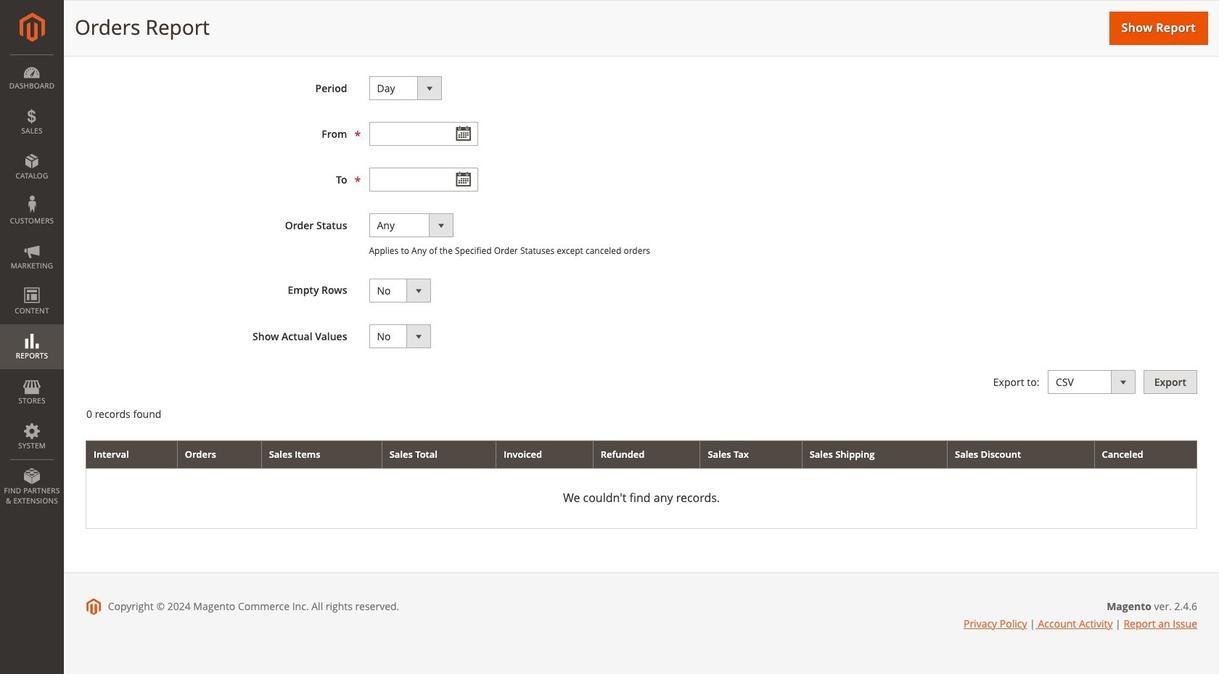 Task type: locate. For each thing, give the bounding box(es) containing it.
None text field
[[369, 122, 478, 146]]

menu bar
[[0, 54, 64, 513]]

magento admin panel image
[[19, 12, 45, 42]]

None text field
[[369, 168, 478, 192]]



